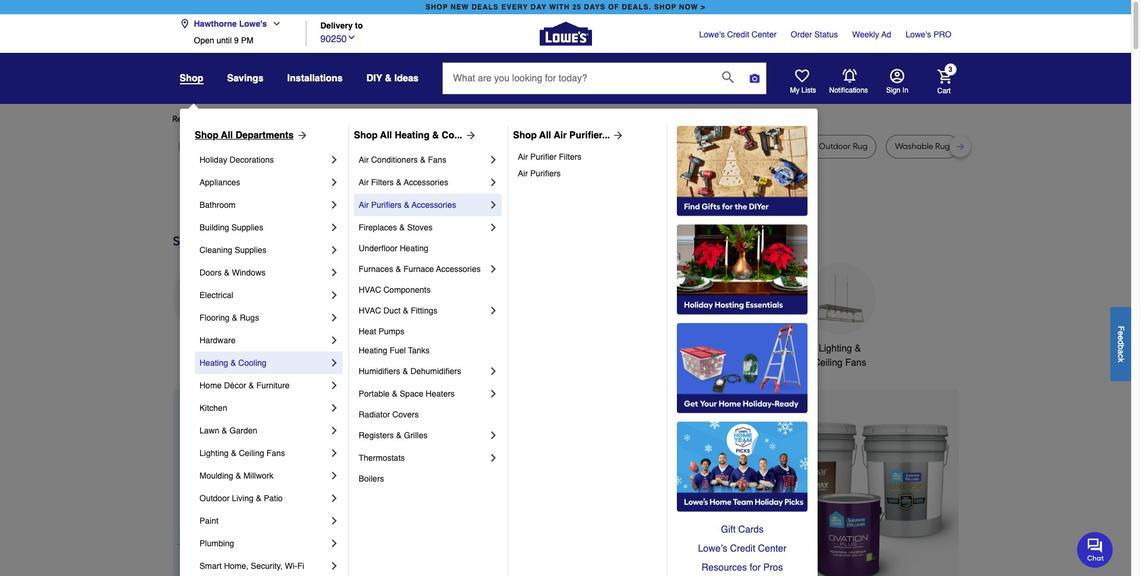 Task type: describe. For each thing, give the bounding box(es) containing it.
heating fuel tanks
[[359, 346, 430, 355]]

purifier...
[[570, 130, 610, 141]]

air filters & accessories link
[[359, 171, 488, 194]]

air purifiers & accessories link
[[359, 194, 488, 216]]

lowe's pro
[[906, 30, 952, 39]]

appliances inside appliances button
[[185, 343, 232, 354]]

holiday decorations
[[200, 155, 274, 165]]

chevron right image for lighting & ceiling fans
[[329, 447, 340, 459]]

find gifts for the diyer. image
[[677, 126, 808, 216]]

moulding
[[200, 471, 233, 481]]

heating down the hardware
[[200, 358, 228, 368]]

weekly ad
[[853, 30, 892, 39]]

chevron right image for lawn & garden
[[329, 425, 340, 437]]

decorations for holiday
[[230, 155, 274, 165]]

building supplies link
[[200, 216, 329, 239]]

chevron right image for fireplaces & stoves
[[488, 222, 500, 234]]

lists
[[802, 86, 817, 94]]

air for air filters & accessories
[[359, 178, 369, 187]]

paint link
[[200, 510, 329, 532]]

hvac for hvac components
[[359, 285, 381, 295]]

all for heating
[[380, 130, 392, 141]]

lowe's wishes you and your family a happy hanukkah. image
[[173, 190, 959, 219]]

more
[[304, 114, 324, 124]]

fuel
[[390, 346, 406, 355]]

bathroom link
[[200, 194, 329, 216]]

chevron right image for portable & space heaters
[[488, 388, 500, 400]]

savings button
[[227, 68, 264, 89]]

1 e from the top
[[1117, 331, 1127, 335]]

tools button
[[263, 263, 334, 356]]

ceiling inside button
[[814, 358, 843, 368]]

furniture
[[257, 381, 290, 390]]

lawn
[[200, 426, 220, 436]]

chevron right image for registers & grilles
[[488, 430, 500, 441]]

moulding & millwork
[[200, 471, 274, 481]]

credit for lowe's
[[731, 544, 756, 554]]

bathroom button
[[624, 263, 696, 356]]

smart home button
[[715, 263, 786, 356]]

furnaces
[[359, 264, 394, 274]]

of
[[609, 3, 620, 11]]

heating fuel tanks link
[[359, 341, 500, 360]]

suggestions
[[325, 114, 372, 124]]

pro
[[934, 30, 952, 39]]

registers & grilles link
[[359, 424, 488, 447]]

thermostats
[[359, 453, 405, 463]]

chevron right image for air purifiers & accessories
[[488, 199, 500, 211]]

f e e d b a c k button
[[1111, 307, 1132, 381]]

installations
[[288, 73, 343, 84]]

search image
[[723, 71, 734, 83]]

all for departments
[[221, 130, 233, 141]]

decorations for christmas
[[364, 358, 414, 368]]

chevron right image for air conditioners & fans
[[488, 154, 500, 166]]

chevron right image for moulding & millwork
[[329, 470, 340, 482]]

lighting & ceiling fans inside button
[[814, 343, 867, 368]]

lowe's credit center
[[698, 544, 787, 554]]

center for lowe's credit center
[[752, 30, 777, 39]]

chevron right image for holiday decorations
[[329, 154, 340, 166]]

& inside 'link'
[[432, 130, 439, 141]]

d
[[1117, 340, 1127, 345]]

chevron right image for smart home, security, wi-fi
[[329, 560, 340, 572]]

lowe's home improvement notification center image
[[843, 69, 857, 83]]

allen for allen and roth area rug
[[472, 141, 491, 152]]

chevron right image for kitchen
[[329, 402, 340, 414]]

allen and roth area rug
[[472, 141, 564, 152]]

more suggestions for you link
[[304, 113, 410, 125]]

resources for pros
[[702, 563, 783, 573]]

status
[[815, 30, 839, 39]]

shop 25 days of deals by category image
[[173, 231, 959, 251]]

rugs
[[240, 313, 259, 323]]

for for suggestions
[[374, 114, 385, 124]]

shop all air purifier... link
[[513, 128, 625, 143]]

allen for allen and roth rug
[[591, 141, 610, 152]]

you for more suggestions for you
[[386, 114, 400, 124]]

1 shop from the left
[[426, 3, 448, 11]]

hvac duct & fittings
[[359, 306, 438, 316]]

hawthorne
[[194, 19, 237, 29]]

kitchen faucets
[[445, 343, 513, 354]]

heaters
[[426, 389, 455, 399]]

recommended
[[173, 114, 230, 124]]

diy & ideas button
[[367, 68, 419, 89]]

plumbing
[[200, 539, 234, 548]]

all for air
[[540, 130, 552, 141]]

25 days of deals. don't miss deals every day. same-day delivery on in-stock orders placed by 2 p m. image
[[173, 389, 365, 576]]

registers
[[359, 431, 394, 440]]

heating down heat in the left bottom of the page
[[359, 346, 388, 355]]

appliances inside appliances link
[[200, 178, 240, 187]]

lowe's
[[698, 544, 728, 554]]

lowe's credit center link
[[700, 29, 777, 40]]

heat
[[359, 327, 376, 336]]

outdoor
[[200, 494, 230, 503]]

hvac duct & fittings link
[[359, 299, 488, 322]]

arrow right image for shop all air purifier...
[[610, 130, 625, 141]]

day
[[531, 3, 547, 11]]

washable for washable rug
[[896, 141, 934, 152]]

2 area from the left
[[529, 141, 547, 152]]

1 vertical spatial ceiling
[[239, 449, 264, 458]]

wi-
[[285, 562, 298, 571]]

delivery to
[[321, 21, 363, 31]]

chevron right image for plumbing
[[329, 538, 340, 550]]

3 rug from the left
[[261, 141, 276, 152]]

lighting & ceiling fans link
[[200, 442, 329, 465]]

f e e d b a c k
[[1117, 326, 1127, 362]]

portable & space heaters link
[[359, 383, 488, 405]]

shop all heating & co... link
[[354, 128, 477, 143]]

shop for shop all heating & co...
[[354, 130, 378, 141]]

Search Query text field
[[443, 63, 713, 94]]

f
[[1117, 326, 1127, 331]]

portable
[[359, 389, 390, 399]]

4 rug from the left
[[324, 141, 338, 152]]

holiday decorations link
[[200, 149, 329, 171]]

center for lowe's credit center
[[759, 544, 787, 554]]

purifiers for air purifiers & accessories
[[371, 200, 402, 210]]

accessories for furnaces & furnace accessories
[[436, 264, 481, 274]]

accessories for air filters & accessories
[[404, 178, 449, 187]]

conditioners
[[371, 155, 418, 165]]

indoor
[[793, 141, 817, 152]]

kitchen for kitchen
[[200, 403, 227, 413]]

holiday
[[200, 155, 227, 165]]

christmas decorations
[[364, 343, 414, 368]]

with
[[550, 3, 570, 11]]

gift cards link
[[677, 521, 808, 540]]

shop all departments link
[[195, 128, 308, 143]]

0 vertical spatial filters
[[559, 152, 582, 162]]

diy & ideas
[[367, 73, 419, 84]]

living
[[232, 494, 254, 503]]

hvac for hvac duct & fittings
[[359, 306, 381, 316]]

b
[[1117, 345, 1127, 349]]

bathroom inside button
[[639, 343, 680, 354]]

25
[[573, 3, 582, 11]]

supplies for cleaning supplies
[[235, 245, 267, 255]]

smart home, security, wi-fi link
[[200, 555, 329, 576]]

chevron right image for home décor & furniture
[[329, 380, 340, 392]]

7 rug from the left
[[751, 141, 766, 152]]

christmas decorations button
[[353, 263, 425, 370]]

shop all heating & co...
[[354, 130, 463, 141]]

chevron right image for flooring & rugs
[[329, 312, 340, 324]]

tanks
[[408, 346, 430, 355]]

free same-day delivery when you order 1 gallon or more of paint by 2 p m. image
[[384, 389, 959, 576]]

pm
[[241, 36, 254, 45]]

2 shop from the left
[[654, 3, 677, 11]]

5 rug from the left
[[549, 141, 564, 152]]

chevron right image for outdoor living & patio
[[329, 493, 340, 504]]

lowe's home team holiday picks. image
[[677, 422, 808, 512]]

you for recommended searches for you
[[281, 114, 295, 124]]

air purifiers & accessories
[[359, 200, 456, 210]]



Task type: vqa. For each thing, say whether or not it's contained in the screenshot.
STAR
no



Task type: locate. For each thing, give the bounding box(es) containing it.
0 horizontal spatial washable
[[691, 141, 729, 152]]

shop
[[180, 73, 204, 84]]

1 all from the left
[[221, 130, 233, 141]]

1 hvac from the top
[[359, 285, 381, 295]]

1 vertical spatial smart
[[200, 562, 222, 571]]

hvac up heat in the left bottom of the page
[[359, 306, 381, 316]]

components
[[384, 285, 431, 295]]

hvac
[[359, 285, 381, 295], [359, 306, 381, 316]]

0 vertical spatial lighting & ceiling fans
[[814, 343, 867, 368]]

1 horizontal spatial area
[[529, 141, 547, 152]]

furnaces & furnace accessories link
[[359, 258, 488, 280]]

air for air conditioners & fans
[[359, 155, 369, 165]]

1 horizontal spatial for
[[374, 114, 385, 124]]

delivery
[[321, 21, 353, 31]]

chevron right image for hvac duct & fittings
[[488, 305, 500, 317]]

heating & cooling
[[200, 358, 267, 368]]

shop for shop all departments
[[195, 130, 219, 141]]

hardware
[[200, 336, 236, 345]]

heating up "furnace"
[[400, 244, 429, 253]]

arrow right image down more
[[294, 130, 308, 141]]

1 horizontal spatial purifiers
[[531, 169, 561, 178]]

shop left new
[[426, 3, 448, 11]]

1 horizontal spatial and
[[612, 141, 627, 152]]

lowe's up pm
[[239, 19, 267, 29]]

furniture
[[366, 141, 399, 152]]

0 horizontal spatial home
[[200, 381, 222, 390]]

space
[[400, 389, 424, 399]]

smart for smart home, security, wi-fi
[[200, 562, 222, 571]]

1 vertical spatial fans
[[846, 358, 867, 368]]

accessories inside air purifiers & accessories link
[[412, 200, 456, 210]]

outdoor living & patio link
[[200, 487, 329, 510]]

decorations
[[230, 155, 274, 165], [364, 358, 414, 368]]

days
[[584, 3, 606, 11]]

appliances up heating & cooling
[[185, 343, 232, 354]]

1 vertical spatial appliances
[[185, 343, 232, 354]]

allen and roth rug
[[591, 141, 663, 152]]

0 horizontal spatial shop
[[426, 3, 448, 11]]

1 vertical spatial lighting & ceiling fans
[[200, 449, 285, 458]]

dehumidifiers
[[411, 367, 462, 376]]

home décor & furniture
[[200, 381, 290, 390]]

you
[[281, 114, 295, 124], [386, 114, 400, 124]]

9
[[234, 36, 239, 45]]

allen down purifier...
[[591, 141, 610, 152]]

order
[[791, 30, 813, 39]]

chevron right image for furnaces & furnace accessories
[[488, 263, 500, 275]]

0 horizontal spatial shop
[[195, 130, 219, 141]]

chat invite button image
[[1078, 532, 1114, 568]]

appliances link
[[200, 171, 329, 194]]

1 vertical spatial decorations
[[364, 358, 414, 368]]

e up b
[[1117, 335, 1127, 340]]

0 vertical spatial fans
[[428, 155, 447, 165]]

lighting & ceiling fans
[[814, 343, 867, 368], [200, 449, 285, 458]]

doors
[[200, 268, 222, 277]]

shop down the more suggestions for you link
[[354, 130, 378, 141]]

cart
[[938, 86, 951, 95]]

fireplaces & stoves
[[359, 223, 433, 232]]

and for allen and roth area rug
[[493, 141, 508, 152]]

2 horizontal spatial all
[[540, 130, 552, 141]]

0 vertical spatial appliances
[[200, 178, 240, 187]]

0 horizontal spatial ceiling
[[239, 449, 264, 458]]

1 horizontal spatial kitchen
[[445, 343, 477, 354]]

purifiers down the purifier on the left of the page
[[531, 169, 561, 178]]

weekly
[[853, 30, 880, 39]]

shop all departments
[[195, 130, 294, 141]]

roth up air purifier filters
[[510, 141, 527, 152]]

hvac down the furnaces
[[359, 285, 381, 295]]

supplies for building supplies
[[232, 223, 263, 232]]

0 horizontal spatial area
[[304, 141, 322, 152]]

0 vertical spatial purifiers
[[531, 169, 561, 178]]

accessories down air filters & accessories link
[[412, 200, 456, 210]]

rug rug
[[245, 141, 276, 152]]

1 you from the left
[[281, 114, 295, 124]]

chevron down image
[[267, 19, 281, 29]]

open
[[194, 36, 214, 45]]

2 rug from the left
[[245, 141, 259, 152]]

1 horizontal spatial all
[[380, 130, 392, 141]]

shop up 5x8
[[195, 130, 219, 141]]

order status link
[[791, 29, 839, 40]]

allen
[[472, 141, 491, 152], [591, 141, 610, 152]]

& inside lighting & ceiling fans
[[855, 343, 862, 354]]

1 vertical spatial supplies
[[235, 245, 267, 255]]

rug 5x8
[[187, 141, 217, 152]]

you up shop all heating & co... at the top left
[[386, 114, 400, 124]]

3 all from the left
[[540, 130, 552, 141]]

arrow right image inside shop all heating & co... 'link'
[[463, 130, 477, 141]]

1 vertical spatial purifiers
[[371, 200, 402, 210]]

outdoor living & patio
[[200, 494, 283, 503]]

2 and from the left
[[612, 141, 627, 152]]

accessories for air purifiers & accessories
[[412, 200, 456, 210]]

arrow right image
[[294, 130, 308, 141], [463, 130, 477, 141], [610, 130, 625, 141]]

0 vertical spatial lighting
[[819, 343, 853, 354]]

filters down "shop all air purifier..." 'link'
[[559, 152, 582, 162]]

boilers
[[359, 474, 384, 484]]

0 vertical spatial credit
[[728, 30, 750, 39]]

allen right desk
[[472, 141, 491, 152]]

1 vertical spatial home
[[200, 381, 222, 390]]

0 horizontal spatial you
[[281, 114, 295, 124]]

patio
[[264, 494, 283, 503]]

chevron right image for paint
[[329, 515, 340, 527]]

my lists link
[[791, 69, 817, 95]]

1 allen from the left
[[472, 141, 491, 152]]

underfloor
[[359, 244, 398, 253]]

air conditioners & fans
[[359, 155, 447, 165]]

2 all from the left
[[380, 130, 392, 141]]

co...
[[442, 130, 463, 141]]

chevron right image for appliances
[[329, 176, 340, 188]]

center left order
[[752, 30, 777, 39]]

2 hvac from the top
[[359, 306, 381, 316]]

lowe's home improvement logo image
[[540, 7, 592, 60]]

home inside smart home button
[[751, 343, 777, 354]]

1 shop from the left
[[195, 130, 219, 141]]

kitchen up dehumidifiers
[[445, 343, 477, 354]]

2 horizontal spatial shop
[[513, 130, 537, 141]]

0 horizontal spatial smart
[[200, 562, 222, 571]]

new
[[451, 3, 469, 11]]

1 horizontal spatial shop
[[654, 3, 677, 11]]

for for searches
[[268, 114, 279, 124]]

1 vertical spatial kitchen
[[200, 403, 227, 413]]

shop for shop all air purifier...
[[513, 130, 537, 141]]

0 horizontal spatial bathroom
[[200, 200, 236, 210]]

1 horizontal spatial you
[[386, 114, 400, 124]]

0 horizontal spatial and
[[493, 141, 508, 152]]

9 rug from the left
[[936, 141, 951, 152]]

shop up the allen and roth area rug
[[513, 130, 537, 141]]

arrow right image inside the shop all departments link
[[294, 130, 308, 141]]

arrow right image for shop all heating & co...
[[463, 130, 477, 141]]

90250 button
[[321, 31, 357, 46]]

appliances button
[[173, 263, 244, 356]]

fans inside button
[[846, 358, 867, 368]]

shop left the now
[[654, 3, 677, 11]]

0 horizontal spatial roth
[[510, 141, 527, 152]]

camera image
[[749, 72, 761, 84]]

3 area from the left
[[731, 141, 749, 152]]

savings
[[227, 73, 264, 84]]

smart inside "link"
[[200, 562, 222, 571]]

shop all air purifier...
[[513, 130, 610, 141]]

chevron right image
[[329, 154, 340, 166], [488, 154, 500, 166], [329, 176, 340, 188], [488, 222, 500, 234], [488, 263, 500, 275], [329, 289, 340, 301], [488, 305, 500, 317], [329, 335, 340, 346], [329, 380, 340, 392], [329, 402, 340, 414], [488, 452, 500, 464], [329, 470, 340, 482], [329, 493, 340, 504]]

deals.
[[622, 3, 652, 11]]

0 horizontal spatial lowe's
[[239, 19, 267, 29]]

1 horizontal spatial ceiling
[[814, 358, 843, 368]]

accessories up air purifiers & accessories link
[[404, 178, 449, 187]]

1 horizontal spatial shop
[[354, 130, 378, 141]]

scroll to item #5 image
[[725, 574, 756, 576]]

1 horizontal spatial bathroom
[[639, 343, 680, 354]]

get your home holiday-ready. image
[[677, 323, 808, 414]]

fi
[[297, 562, 304, 571]]

humidifiers & dehumidifiers
[[359, 367, 462, 376]]

center up pros at the bottom right
[[759, 544, 787, 554]]

fans for lighting & ceiling fans link at the bottom left of the page
[[267, 449, 285, 458]]

for up scroll to item #5 image
[[750, 563, 761, 573]]

credit for lowe's
[[728, 30, 750, 39]]

1 roth from the left
[[510, 141, 527, 152]]

air for air purifiers & accessories
[[359, 200, 369, 210]]

1 horizontal spatial lowe's
[[700, 30, 725, 39]]

2 horizontal spatial for
[[750, 563, 761, 573]]

holiday hosting essentials. image
[[677, 225, 808, 315]]

0 horizontal spatial kitchen
[[200, 403, 227, 413]]

2 washable from the left
[[896, 141, 934, 152]]

1 vertical spatial center
[[759, 544, 787, 554]]

air for air purifier filters
[[518, 152, 528, 162]]

2 shop from the left
[[354, 130, 378, 141]]

filters down conditioners
[[371, 178, 394, 187]]

kitchen link
[[200, 397, 329, 420]]

1 vertical spatial filters
[[371, 178, 394, 187]]

supplies
[[232, 223, 263, 232], [235, 245, 267, 255]]

chevron right image for thermostats
[[488, 452, 500, 464]]

arrow right image right desk
[[463, 130, 477, 141]]

0 vertical spatial home
[[751, 343, 777, 354]]

purifiers inside 'link'
[[531, 169, 561, 178]]

credit up search icon
[[728, 30, 750, 39]]

lawn & garden link
[[200, 420, 329, 442]]

lowe's credit center link
[[677, 540, 808, 559]]

0 vertical spatial kitchen
[[445, 343, 477, 354]]

fans for air conditioners & fans link
[[428, 155, 447, 165]]

registers & grilles
[[359, 431, 428, 440]]

area
[[304, 141, 322, 152], [529, 141, 547, 152], [731, 141, 749, 152]]

every
[[502, 3, 528, 11]]

all
[[221, 130, 233, 141], [380, 130, 392, 141], [540, 130, 552, 141]]

chevron right image for humidifiers & dehumidifiers
[[488, 365, 500, 377]]

lowe's home improvement cart image
[[938, 69, 952, 83]]

decorations down heating fuel tanks
[[364, 358, 414, 368]]

0 vertical spatial supplies
[[232, 223, 263, 232]]

chevron right image for electrical
[[329, 289, 340, 301]]

1 arrow right image from the left
[[294, 130, 308, 141]]

0 vertical spatial center
[[752, 30, 777, 39]]

k
[[1117, 358, 1127, 362]]

1 rug from the left
[[187, 141, 202, 152]]

0 vertical spatial bathroom
[[200, 200, 236, 210]]

1 vertical spatial hvac
[[359, 306, 381, 316]]

0 horizontal spatial allen
[[472, 141, 491, 152]]

1 horizontal spatial lighting
[[819, 343, 853, 354]]

1 horizontal spatial decorations
[[364, 358, 414, 368]]

1 vertical spatial credit
[[731, 544, 756, 554]]

purifiers up fireplaces
[[371, 200, 402, 210]]

1 area from the left
[[304, 141, 322, 152]]

purifiers for air purifiers
[[531, 169, 561, 178]]

arrow right image up air purifier filters link
[[610, 130, 625, 141]]

all down recommended searches for you
[[221, 130, 233, 141]]

bathroom
[[200, 200, 236, 210], [639, 343, 680, 354]]

lowe's left pro
[[906, 30, 932, 39]]

accessories down underfloor heating 'link' at the left
[[436, 264, 481, 274]]

0 horizontal spatial fans
[[267, 449, 285, 458]]

decorations down rug rug
[[230, 155, 274, 165]]

1 horizontal spatial smart
[[723, 343, 749, 354]]

3 arrow right image from the left
[[610, 130, 625, 141]]

and
[[493, 141, 508, 152], [612, 141, 627, 152]]

0 horizontal spatial arrow right image
[[294, 130, 308, 141]]

center
[[752, 30, 777, 39], [759, 544, 787, 554]]

2 horizontal spatial fans
[[846, 358, 867, 368]]

0 horizontal spatial for
[[268, 114, 279, 124]]

0 vertical spatial hvac
[[359, 285, 381, 295]]

3 shop from the left
[[513, 130, 537, 141]]

lowe's inside lowe's pro link
[[906, 30, 932, 39]]

lowe's inside lowe's credit center link
[[700, 30, 725, 39]]

kitchen inside button
[[445, 343, 477, 354]]

1 horizontal spatial home
[[751, 343, 777, 354]]

credit inside lowe's credit center link
[[728, 30, 750, 39]]

lowe's inside hawthorne lowe's "button"
[[239, 19, 267, 29]]

lowe's home improvement account image
[[890, 69, 905, 83]]

accessories inside air filters & accessories link
[[404, 178, 449, 187]]

chevron down image
[[347, 32, 357, 42]]

lowe's
[[239, 19, 267, 29], [700, 30, 725, 39], [906, 30, 932, 39]]

0 vertical spatial decorations
[[230, 155, 274, 165]]

kitchen for kitchen faucets
[[445, 343, 477, 354]]

1 vertical spatial accessories
[[412, 200, 456, 210]]

building supplies
[[200, 223, 263, 232]]

and for allen and roth rug
[[612, 141, 627, 152]]

roth for rug
[[629, 141, 646, 152]]

1 horizontal spatial lighting & ceiling fans
[[814, 343, 867, 368]]

roth up air purifiers 'link'
[[629, 141, 646, 152]]

0 horizontal spatial filters
[[371, 178, 394, 187]]

None search field
[[443, 62, 767, 105]]

2 horizontal spatial area
[[731, 141, 749, 152]]

sign
[[887, 86, 901, 94]]

chevron right image for doors & windows
[[329, 267, 340, 279]]

credit up resources for pros link
[[731, 544, 756, 554]]

air for air purifiers
[[518, 169, 528, 178]]

recommended searches for you heading
[[173, 113, 959, 125]]

2 horizontal spatial lowe's
[[906, 30, 932, 39]]

more suggestions for you
[[304, 114, 400, 124]]

0 horizontal spatial lighting & ceiling fans
[[200, 449, 285, 458]]

e up d
[[1117, 331, 1127, 335]]

gift cards
[[721, 525, 764, 535]]

0 vertical spatial accessories
[[404, 178, 449, 187]]

chevron right image for building supplies
[[329, 222, 340, 234]]

cleaning supplies
[[200, 245, 267, 255]]

chevron right image for cleaning supplies
[[329, 244, 340, 256]]

lighting inside lighting & ceiling fans link
[[200, 449, 229, 458]]

gift
[[721, 525, 736, 535]]

pros
[[764, 563, 783, 573]]

fireplaces
[[359, 223, 397, 232]]

all up furniture
[[380, 130, 392, 141]]

2 you from the left
[[386, 114, 400, 124]]

1 horizontal spatial filters
[[559, 152, 582, 162]]

chevron right image for bathroom
[[329, 199, 340, 211]]

lowe's for lowe's pro
[[906, 30, 932, 39]]

cleaning supplies link
[[200, 239, 329, 261]]

2 horizontal spatial arrow right image
[[610, 130, 625, 141]]

home inside home décor & furniture link
[[200, 381, 222, 390]]

recommended searches for you
[[173, 114, 295, 124]]

lighting inside lighting & ceiling fans
[[819, 343, 853, 354]]

chevron right image for hardware
[[329, 335, 340, 346]]

0 horizontal spatial all
[[221, 130, 233, 141]]

cooling
[[238, 358, 267, 368]]

for up departments
[[268, 114, 279, 124]]

1 and from the left
[[493, 141, 508, 152]]

location image
[[180, 19, 189, 29]]

credit inside lowe's credit center link
[[731, 544, 756, 554]]

0 horizontal spatial lighting
[[200, 449, 229, 458]]

heating up desk
[[395, 130, 430, 141]]

2 allen from the left
[[591, 141, 610, 152]]

2 e from the top
[[1117, 335, 1127, 340]]

2 roth from the left
[[629, 141, 646, 152]]

1 vertical spatial lighting
[[200, 449, 229, 458]]

duct
[[384, 306, 401, 316]]

my
[[791, 86, 800, 94]]

1 vertical spatial bathroom
[[639, 343, 680, 354]]

1 horizontal spatial fans
[[428, 155, 447, 165]]

lighting & ceiling fans button
[[805, 263, 876, 370]]

0 vertical spatial ceiling
[[814, 358, 843, 368]]

8 rug from the left
[[853, 141, 868, 152]]

smart inside button
[[723, 343, 749, 354]]

lowe's for lowe's credit center
[[700, 30, 725, 39]]

all up the purifier on the left of the page
[[540, 130, 552, 141]]

1 horizontal spatial arrow right image
[[463, 130, 477, 141]]

washable for washable area rug
[[691, 141, 729, 152]]

2 arrow right image from the left
[[463, 130, 477, 141]]

open until 9 pm
[[194, 36, 254, 45]]

paint
[[200, 516, 219, 526]]

1 washable from the left
[[691, 141, 729, 152]]

1 horizontal spatial washable
[[896, 141, 934, 152]]

chevron right image for air filters & accessories
[[488, 176, 500, 188]]

for up furniture
[[374, 114, 385, 124]]

heat pumps link
[[359, 322, 500, 341]]

2 vertical spatial accessories
[[436, 264, 481, 274]]

lowe's pro link
[[906, 29, 952, 40]]

you left more
[[281, 114, 295, 124]]

supplies up cleaning supplies
[[232, 223, 263, 232]]

arrow right image
[[937, 493, 949, 505]]

6 rug from the left
[[648, 141, 663, 152]]

shop button
[[180, 72, 204, 84]]

hardware link
[[200, 329, 329, 352]]

sign in button
[[887, 69, 909, 95]]

1 horizontal spatial allen
[[591, 141, 610, 152]]

0 horizontal spatial purifiers
[[371, 200, 402, 210]]

arrow right image inside "shop all air purifier..." 'link'
[[610, 130, 625, 141]]

furnaces & furnace accessories
[[359, 264, 481, 274]]

1 horizontal spatial roth
[[629, 141, 646, 152]]

home décor & furniture link
[[200, 374, 329, 397]]

roth for area
[[510, 141, 527, 152]]

2 vertical spatial fans
[[267, 449, 285, 458]]

thermostats link
[[359, 447, 488, 469]]

decorations inside button
[[364, 358, 414, 368]]

arrow right image for shop all departments
[[294, 130, 308, 141]]

accessories inside the furnaces & furnace accessories "link"
[[436, 264, 481, 274]]

appliances down holiday
[[200, 178, 240, 187]]

chevron right image
[[488, 176, 500, 188], [329, 199, 340, 211], [488, 199, 500, 211], [329, 222, 340, 234], [329, 244, 340, 256], [329, 267, 340, 279], [329, 312, 340, 324], [329, 357, 340, 369], [488, 365, 500, 377], [488, 388, 500, 400], [329, 425, 340, 437], [488, 430, 500, 441], [329, 447, 340, 459], [329, 515, 340, 527], [329, 538, 340, 550], [329, 560, 340, 572]]

air purifiers
[[518, 169, 561, 178]]

kitchen up lawn
[[200, 403, 227, 413]]

0 vertical spatial smart
[[723, 343, 749, 354]]

supplies up windows
[[235, 245, 267, 255]]

lowe's down >
[[700, 30, 725, 39]]

chevron right image for heating & cooling
[[329, 357, 340, 369]]

smart for smart home
[[723, 343, 749, 354]]

0 horizontal spatial decorations
[[230, 155, 274, 165]]

lowe's home improvement lists image
[[795, 69, 810, 83]]



